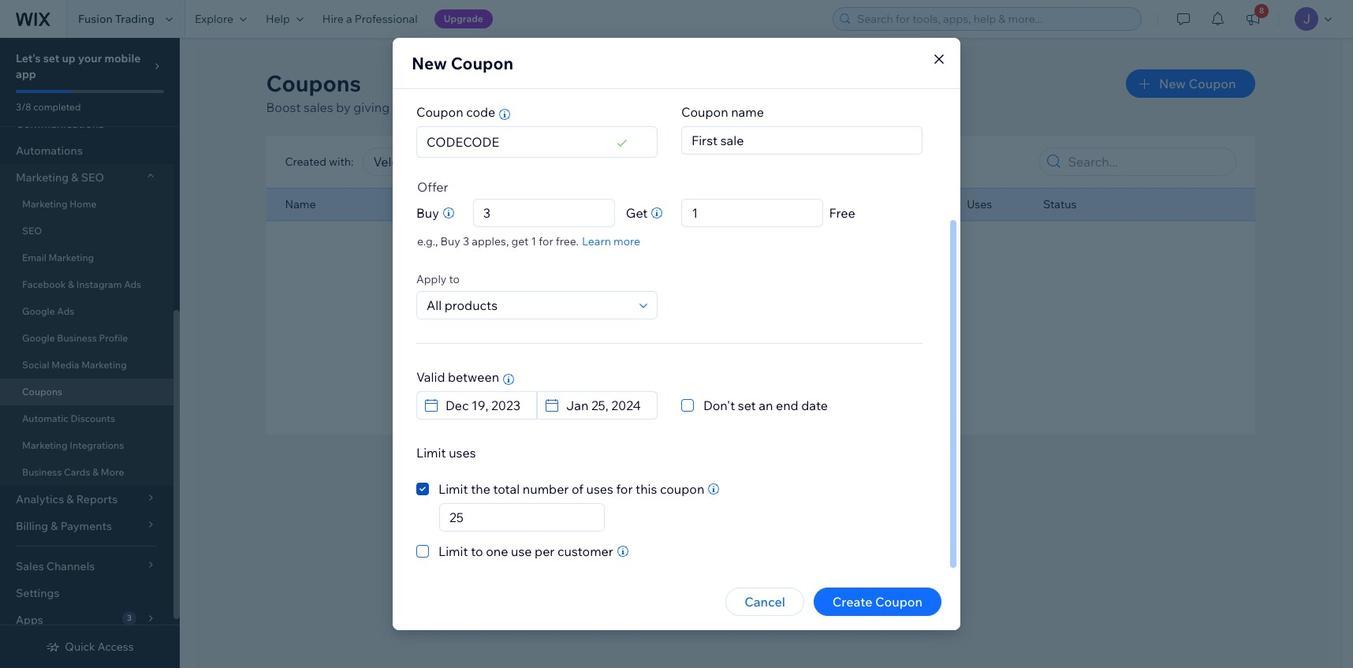 Task type: describe. For each thing, give the bounding box(es) containing it.
don't
[[704, 398, 735, 413]]

Search... field
[[1064, 148, 1231, 175]]

automatic
[[22, 413, 69, 424]]

google for google ads
[[22, 305, 55, 317]]

new coupon inside new coupon button
[[1160, 76, 1236, 92]]

explore
[[195, 12, 233, 26]]

a
[[346, 12, 352, 26]]

coupon right create
[[876, 594, 923, 610]]

Search for tools, apps, help & more... field
[[853, 8, 1137, 30]]

filters
[[761, 384, 797, 400]]

social media marketing link
[[0, 352, 174, 379]]

fusion trading
[[78, 12, 155, 26]]

marketing inside social media marketing link
[[81, 359, 127, 371]]

marketing for integrations
[[22, 439, 68, 451]]

about
[[697, 99, 731, 115]]

end
[[776, 398, 799, 413]]

to for limit
[[471, 543, 483, 559]]

home
[[70, 198, 97, 210]]

apply
[[416, 272, 447, 286]]

marketing & seo
[[16, 170, 104, 185]]

e.g., SUMMERSALE20 field
[[422, 127, 613, 157]]

business inside google business profile link
[[57, 332, 97, 344]]

upgrade button
[[434, 9, 493, 28]]

limit uses
[[416, 445, 476, 461]]

automations
[[16, 144, 83, 158]]

business cards & more
[[22, 466, 124, 478]]

google ads link
[[0, 298, 174, 325]]

0 horizontal spatial ads
[[57, 305, 74, 317]]

marketing & seo button
[[0, 164, 174, 191]]

more inside coupons boost sales by giving customers special offers and discounts. learn more about coupons
[[663, 99, 694, 115]]

3
[[463, 234, 469, 248]]

0 vertical spatial uses
[[449, 445, 476, 461]]

coupon left name
[[682, 104, 729, 120]]

facebook
[[22, 278, 66, 290]]

status
[[1044, 197, 1077, 211]]

customer
[[558, 543, 614, 559]]

created
[[285, 155, 327, 169]]

created with:
[[285, 155, 354, 169]]

discounts.
[[564, 99, 624, 115]]

social media marketing
[[22, 359, 127, 371]]

of
[[572, 481, 584, 497]]

automatic discounts link
[[0, 405, 174, 432]]

limit for limit the total number of uses for this coupon
[[439, 481, 468, 497]]

quick access button
[[46, 640, 134, 654]]

8
[[1260, 6, 1265, 16]]

per
[[535, 543, 555, 559]]

mobile
[[104, 51, 141, 65]]

access
[[98, 640, 134, 654]]

new coupon button
[[1126, 69, 1255, 98]]

coupon
[[660, 481, 705, 497]]

by
[[336, 99, 351, 115]]

offer
[[417, 179, 448, 195]]

reset
[[725, 384, 758, 400]]

coupons link
[[0, 379, 174, 405]]

let's set up your mobile app
[[16, 51, 141, 81]]

email marketing link
[[0, 245, 174, 271]]

apply to
[[416, 272, 460, 286]]

completed
[[33, 101, 81, 113]]

get
[[511, 234, 529, 248]]

free.
[[556, 234, 579, 248]]

2 vertical spatial &
[[92, 466, 99, 478]]

media
[[51, 359, 79, 371]]

1
[[531, 234, 537, 248]]

boost
[[266, 99, 301, 115]]

business inside business cards & more "link"
[[22, 466, 62, 478]]

learn more link
[[582, 234, 641, 248]]

facebook & instagram ads
[[22, 278, 141, 290]]

seo link
[[0, 218, 174, 245]]

coupons for coupons
[[22, 386, 62, 398]]

integrations
[[70, 439, 124, 451]]

settings
[[16, 586, 60, 600]]

learn more about coupons link
[[627, 99, 785, 115]]

limit for limit to one use per customer
[[439, 543, 468, 559]]

& for facebook
[[68, 278, 74, 290]]

coupon down 8 button
[[1189, 76, 1236, 92]]

business cards & more link
[[0, 459, 174, 486]]

1 vertical spatial buy
[[441, 234, 461, 248]]

quick
[[65, 640, 95, 654]]

for for free.
[[539, 234, 553, 248]]

coupons boost sales by giving customers special offers and discounts. learn more about coupons
[[266, 69, 785, 115]]

automations link
[[0, 137, 174, 164]]

hire
[[323, 12, 344, 26]]

Don't set an end date checkbox
[[682, 396, 828, 415]]

new inside new coupon button
[[1160, 76, 1186, 92]]

with:
[[329, 155, 354, 169]]

for for this
[[616, 481, 633, 497]]

marketing inside email marketing link
[[49, 252, 94, 263]]

cancel
[[745, 594, 786, 610]]

the
[[471, 481, 491, 497]]

0 vertical spatial new coupon
[[412, 53, 514, 73]]

between
[[448, 369, 499, 385]]

google for google business profile
[[22, 332, 55, 344]]

reset filters link
[[725, 383, 797, 402]]

1 vertical spatial seo
[[22, 225, 42, 237]]



Task type: locate. For each thing, give the bounding box(es) containing it.
coupons inside sidebar element
[[22, 386, 62, 398]]

ads right instagram
[[124, 278, 141, 290]]

this
[[636, 481, 657, 497]]

coupon name
[[682, 104, 764, 120]]

hire a professional link
[[313, 0, 427, 38]]

valid between
[[416, 369, 499, 385]]

seo up email on the left top of the page
[[22, 225, 42, 237]]

to inside limit to one use per customer option
[[471, 543, 483, 559]]

1 horizontal spatial uses
[[587, 481, 614, 497]]

to left 'one' at left bottom
[[471, 543, 483, 559]]

set inside 'let's set up your mobile app'
[[43, 51, 59, 65]]

0 vertical spatial to
[[449, 272, 460, 286]]

1 google from the top
[[22, 305, 55, 317]]

limit
[[416, 445, 446, 461], [439, 481, 468, 497], [439, 543, 468, 559]]

1 vertical spatial to
[[471, 543, 483, 559]]

coupons inside coupons boost sales by giving customers special offers and discounts. learn more about coupons
[[266, 69, 361, 97]]

marketing down 'marketing & seo'
[[22, 198, 68, 210]]

1 horizontal spatial new
[[1160, 76, 1186, 92]]

1 vertical spatial &
[[68, 278, 74, 290]]

3/8
[[16, 101, 31, 113]]

set for let's
[[43, 51, 59, 65]]

one
[[486, 543, 508, 559]]

0 vertical spatial limit
[[416, 445, 446, 461]]

marketing integrations link
[[0, 432, 174, 459]]

Limit the total number of uses for this coupon checkbox
[[416, 480, 705, 499]]

e.g.,
[[417, 234, 438, 248]]

code
[[466, 104, 496, 120]]

0 horizontal spatial more
[[614, 234, 641, 248]]

marketing inside marketing & seo popup button
[[16, 170, 69, 185]]

0 horizontal spatial new
[[412, 53, 447, 73]]

uses inside option
[[587, 481, 614, 497]]

0 vertical spatial new
[[412, 53, 447, 73]]

ads inside "link"
[[124, 278, 141, 290]]

0 vertical spatial buy
[[416, 205, 439, 221]]

1 vertical spatial new
[[1160, 76, 1186, 92]]

to
[[449, 272, 460, 286], [471, 543, 483, 559]]

ads
[[124, 278, 141, 290], [57, 305, 74, 317]]

status:
[[594, 155, 630, 169]]

fusion
[[78, 12, 113, 26]]

Limit to one use per customer checkbox
[[416, 542, 614, 561]]

giving
[[354, 99, 390, 115]]

create coupon
[[833, 594, 923, 610]]

email
[[22, 252, 46, 263]]

0 vertical spatial more
[[663, 99, 694, 115]]

app
[[16, 67, 36, 81]]

& right facebook
[[68, 278, 74, 290]]

marketing for home
[[22, 198, 68, 210]]

google business profile link
[[0, 325, 174, 352]]

marketing down profile
[[81, 359, 127, 371]]

& up home
[[71, 170, 79, 185]]

& inside popup button
[[71, 170, 79, 185]]

ads up the google business profile
[[57, 305, 74, 317]]

free
[[829, 205, 856, 221]]

learn right discounts.
[[627, 99, 660, 115]]

1 horizontal spatial more
[[663, 99, 694, 115]]

google business profile
[[22, 332, 128, 344]]

seo inside popup button
[[81, 170, 104, 185]]

0 horizontal spatial coupons
[[22, 386, 62, 398]]

special
[[458, 99, 499, 115]]

limit for limit uses
[[416, 445, 446, 461]]

1 horizontal spatial buy
[[441, 234, 461, 248]]

limit left the
[[439, 481, 468, 497]]

1 horizontal spatial to
[[471, 543, 483, 559]]

your
[[78, 51, 102, 65]]

0 horizontal spatial uses
[[449, 445, 476, 461]]

0 vertical spatial &
[[71, 170, 79, 185]]

0 horizontal spatial for
[[539, 234, 553, 248]]

learn right free.
[[582, 234, 611, 248]]

0 vertical spatial google
[[22, 305, 55, 317]]

and
[[539, 99, 561, 115]]

google down facebook
[[22, 305, 55, 317]]

limit left 'one' at left bottom
[[439, 543, 468, 559]]

valid
[[416, 369, 445, 385]]

&
[[71, 170, 79, 185], [68, 278, 74, 290], [92, 466, 99, 478]]

2 vertical spatial limit
[[439, 543, 468, 559]]

buy left 3
[[441, 234, 461, 248]]

0 horizontal spatial new coupon
[[412, 53, 514, 73]]

help button
[[256, 0, 313, 38]]

more left about
[[663, 99, 694, 115]]

settings link
[[0, 580, 174, 607]]

learn
[[627, 99, 660, 115], [582, 234, 611, 248]]

1 vertical spatial ads
[[57, 305, 74, 317]]

1 vertical spatial coupons
[[22, 386, 62, 398]]

uses up the
[[449, 445, 476, 461]]

0 horizontal spatial learn
[[582, 234, 611, 248]]

0 horizontal spatial buy
[[416, 205, 439, 221]]

e.g., Summer sale field
[[687, 127, 917, 154]]

uses
[[449, 445, 476, 461], [587, 481, 614, 497]]

set left up
[[43, 51, 59, 65]]

limit the total number of uses for this coupon
[[439, 481, 705, 497]]

0 vertical spatial for
[[539, 234, 553, 248]]

learn inside coupons boost sales by giving customers special offers and discounts. learn more about coupons
[[627, 99, 660, 115]]

marketing inside marketing integrations link
[[22, 439, 68, 451]]

customers
[[393, 99, 455, 115]]

business left cards
[[22, 466, 62, 478]]

1 horizontal spatial coupons
[[266, 69, 361, 97]]

sidebar element
[[0, 0, 180, 668]]

business up the social media marketing
[[57, 332, 97, 344]]

marketing for &
[[16, 170, 69, 185]]

1 vertical spatial google
[[22, 332, 55, 344]]

coupons
[[266, 69, 361, 97], [22, 386, 62, 398]]

automatic discounts
[[22, 413, 115, 424]]

discount
[[489, 197, 535, 211]]

for right the 1
[[539, 234, 553, 248]]

Choose one field
[[422, 292, 635, 319]]

set inside don't set an end date "option"
[[738, 398, 756, 413]]

uses right of
[[587, 481, 614, 497]]

1 vertical spatial uses
[[587, 481, 614, 497]]

1 horizontal spatial for
[[616, 481, 633, 497]]

0 vertical spatial seo
[[81, 170, 104, 185]]

1 vertical spatial for
[[616, 481, 633, 497]]

& for marketing
[[71, 170, 79, 185]]

to for apply
[[449, 272, 460, 286]]

up
[[62, 51, 76, 65]]

3/8 completed
[[16, 101, 81, 113]]

0 vertical spatial ads
[[124, 278, 141, 290]]

0 vertical spatial coupons
[[266, 69, 361, 97]]

coupons for coupons boost sales by giving customers special offers and discounts. learn more about coupons
[[266, 69, 361, 97]]

apples,
[[472, 234, 509, 248]]

google ads
[[22, 305, 74, 317]]

new coupon
[[412, 53, 514, 73], [1160, 76, 1236, 92]]

coupon code
[[416, 104, 496, 120]]

to right the apply
[[449, 272, 460, 286]]

1 vertical spatial limit
[[439, 481, 468, 497]]

marketing down 'automations'
[[16, 170, 69, 185]]

code
[[822, 197, 850, 211]]

name
[[285, 197, 316, 211]]

marketing home
[[22, 198, 97, 210]]

1 vertical spatial business
[[22, 466, 62, 478]]

seo
[[81, 170, 104, 185], [22, 225, 42, 237]]

buy
[[416, 205, 439, 221], [441, 234, 461, 248]]

2 google from the top
[[22, 332, 55, 344]]

name
[[731, 104, 764, 120]]

number
[[523, 481, 569, 497]]

1 vertical spatial more
[[614, 234, 641, 248]]

0 vertical spatial business
[[57, 332, 97, 344]]

for inside option
[[616, 481, 633, 497]]

cancel button
[[726, 588, 804, 616]]

type
[[677, 197, 702, 211]]

reset filters
[[725, 384, 797, 400]]

1 vertical spatial set
[[738, 398, 756, 413]]

1 vertical spatial new coupon
[[1160, 76, 1236, 92]]

get
[[626, 205, 648, 221]]

offers
[[502, 99, 536, 115]]

use
[[511, 543, 532, 559]]

0 horizontal spatial to
[[449, 272, 460, 286]]

trading
[[115, 12, 155, 26]]

marketing down automatic
[[22, 439, 68, 451]]

google up social
[[22, 332, 55, 344]]

set for don't
[[738, 398, 756, 413]]

coupon
[[451, 53, 514, 73], [1189, 76, 1236, 92], [416, 104, 464, 120], [682, 104, 729, 120], [876, 594, 923, 610]]

0 horizontal spatial seo
[[22, 225, 42, 237]]

seo up marketing home link
[[81, 170, 104, 185]]

e.g., buy 3 apples, get 1 for free. learn more
[[417, 234, 641, 248]]

0 vertical spatial learn
[[627, 99, 660, 115]]

buy down offer
[[416, 205, 439, 221]]

sales
[[304, 99, 333, 115]]

upgrade
[[444, 13, 483, 24]]

Buy field
[[479, 200, 610, 226]]

None field
[[369, 148, 559, 175], [645, 148, 752, 175], [687, 200, 818, 226], [441, 392, 532, 419], [562, 392, 652, 419], [445, 504, 600, 531], [369, 148, 559, 175], [645, 148, 752, 175], [687, 200, 818, 226], [441, 392, 532, 419], [562, 392, 652, 419], [445, 504, 600, 531]]

1 horizontal spatial learn
[[627, 99, 660, 115]]

instagram
[[76, 278, 122, 290]]

marketing
[[16, 170, 69, 185], [22, 198, 68, 210], [49, 252, 94, 263], [81, 359, 127, 371], [22, 439, 68, 451]]

1 horizontal spatial new coupon
[[1160, 76, 1236, 92]]

marketing up facebook & instagram ads at the left of page
[[49, 252, 94, 263]]

profile
[[99, 332, 128, 344]]

1 horizontal spatial set
[[738, 398, 756, 413]]

an
[[759, 398, 773, 413]]

more down get
[[614, 234, 641, 248]]

0 vertical spatial set
[[43, 51, 59, 65]]

coupons up automatic
[[22, 386, 62, 398]]

& left more
[[92, 466, 99, 478]]

for
[[539, 234, 553, 248], [616, 481, 633, 497]]

marketing inside marketing home link
[[22, 198, 68, 210]]

social
[[22, 359, 49, 371]]

coupon left the code
[[416, 104, 464, 120]]

uses
[[967, 197, 992, 211]]

0 horizontal spatial set
[[43, 51, 59, 65]]

create coupon button
[[814, 588, 942, 616]]

1 horizontal spatial ads
[[124, 278, 141, 290]]

more
[[663, 99, 694, 115], [614, 234, 641, 248]]

coupons up "sales"
[[266, 69, 361, 97]]

1 vertical spatial learn
[[582, 234, 611, 248]]

hire a professional
[[323, 12, 418, 26]]

coupon up special
[[451, 53, 514, 73]]

set left an
[[738, 398, 756, 413]]

limit down valid
[[416, 445, 446, 461]]

create
[[833, 594, 873, 610]]

for left this
[[616, 481, 633, 497]]

more
[[101, 466, 124, 478]]

1 horizontal spatial seo
[[81, 170, 104, 185]]

cards
[[64, 466, 90, 478]]



